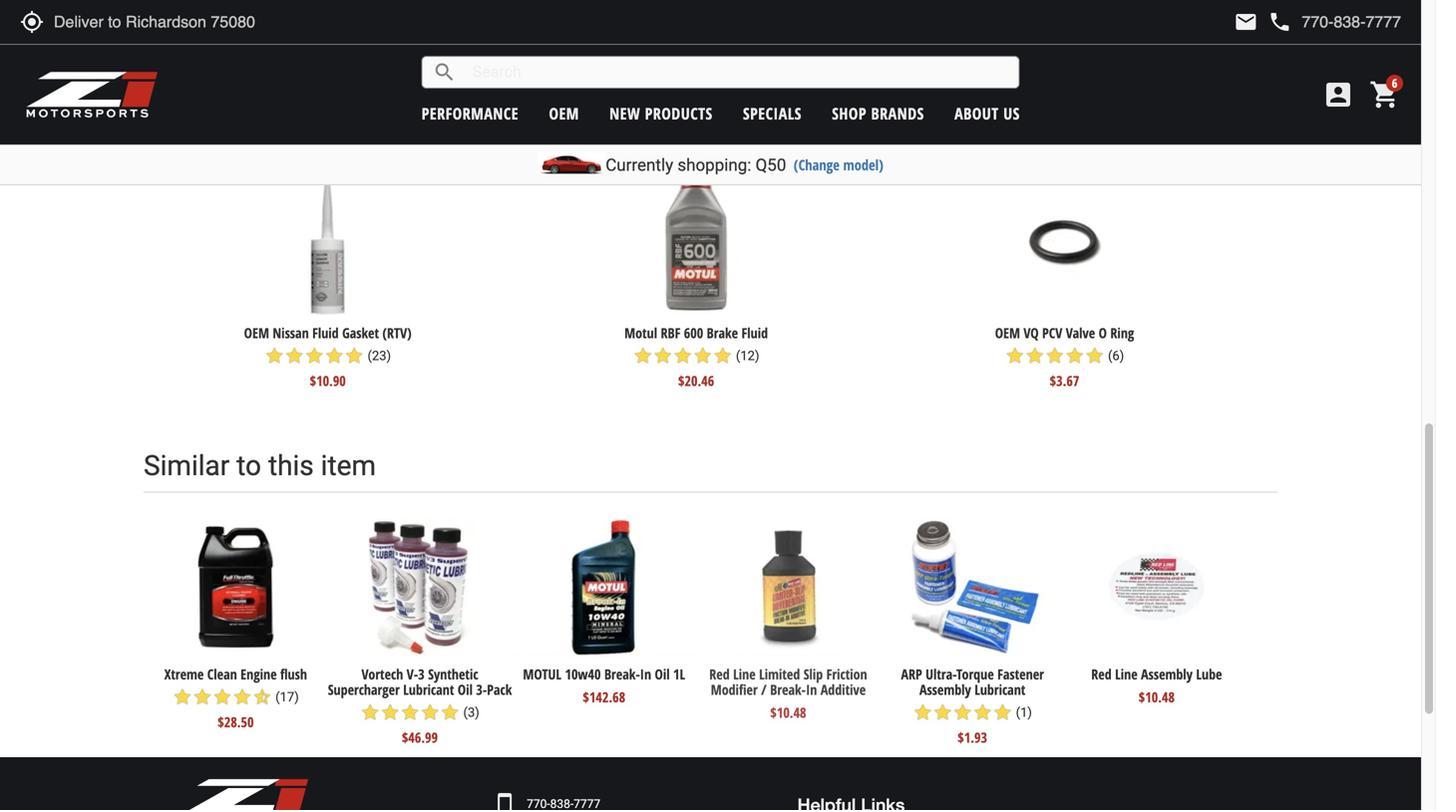 Task type: vqa. For each thing, say whether or not it's contained in the screenshot.


Task type: locate. For each thing, give the bounding box(es) containing it.
(3)
[[463, 706, 480, 721]]

0 horizontal spatial in
[[640, 666, 651, 685]]

oem link
[[549, 103, 579, 124]]

1 horizontal spatial item
[[492, 97, 548, 130]]

motul
[[523, 666, 562, 685]]

star
[[265, 346, 285, 366], [285, 346, 305, 366], [305, 346, 325, 366], [325, 346, 344, 366], [344, 346, 364, 366], [633, 346, 653, 366], [653, 346, 673, 366], [673, 346, 693, 366], [693, 346, 713, 366], [713, 346, 733, 366], [1005, 346, 1025, 366], [1025, 346, 1045, 366], [1045, 346, 1065, 366], [1065, 346, 1085, 366], [1085, 346, 1105, 366], [173, 688, 192, 708], [192, 688, 212, 708], [212, 688, 232, 708], [232, 688, 252, 708], [360, 703, 380, 723], [380, 703, 400, 723], [400, 703, 420, 723], [420, 703, 440, 723], [440, 703, 460, 723], [913, 703, 933, 723], [933, 703, 953, 723], [953, 703, 973, 723], [973, 703, 993, 723], [993, 703, 1013, 723]]

1 horizontal spatial assembly
[[1141, 666, 1193, 685]]

0 horizontal spatial this
[[268, 450, 314, 483]]

2 line from the left
[[1115, 666, 1138, 685]]

red right 1l
[[709, 666, 730, 685]]

fastener
[[998, 666, 1044, 685]]

lubricant for (1)
[[975, 681, 1026, 700]]

0 horizontal spatial oem
[[244, 324, 269, 343]]

1 horizontal spatial $10.48
[[1139, 688, 1175, 707]]

shopping_cart link
[[1365, 79, 1402, 111]]

line inside red line limited slip friction modifier / break-in additive $10.48
[[733, 666, 756, 685]]

1 lubricant from the left
[[403, 681, 454, 700]]

also
[[554, 97, 607, 130]]

line left /
[[733, 666, 756, 685]]

1 horizontal spatial break-
[[770, 681, 806, 700]]

0 horizontal spatial assembly
[[920, 681, 971, 700]]

600
[[684, 324, 703, 343]]

line
[[733, 666, 756, 685], [1115, 666, 1138, 685]]

assembly
[[1141, 666, 1193, 685], [920, 681, 971, 700]]

3
[[418, 666, 425, 685]]

1 horizontal spatial lubricant
[[975, 681, 1026, 700]]

line left lube
[[1115, 666, 1138, 685]]

oem vq pcv valve o ring star star star star star (6) $3.67
[[995, 324, 1135, 391]]

brake
[[707, 324, 738, 343]]

(change
[[794, 155, 840, 175]]

0 horizontal spatial oil
[[458, 681, 473, 700]]

0 horizontal spatial item
[[321, 450, 376, 483]]

oem left the nissan
[[244, 324, 269, 343]]

similar to this item
[[144, 450, 376, 483]]

lubricant for star
[[403, 681, 454, 700]]

1 horizontal spatial red
[[1092, 666, 1112, 685]]

item down $10.90
[[321, 450, 376, 483]]

xtreme clean engine flush star star star star star_half (17) $28.50
[[164, 666, 307, 732]]

fluid inside oem nissan fluid gasket (rtv) star star star star star (23) $10.90
[[312, 324, 339, 343]]

red
[[709, 666, 730, 685], [1092, 666, 1112, 685]]

modifier
[[711, 681, 758, 700]]

fluid
[[312, 324, 339, 343], [742, 324, 768, 343]]

shop brands
[[832, 103, 924, 124]]

1 horizontal spatial oem
[[549, 103, 579, 124]]

assembly left lube
[[1141, 666, 1193, 685]]

vq
[[1024, 324, 1039, 343]]

oil inside vortech v-3 synthetic supercharger lubricant oil 3-pack star star star star star (3) $46.99
[[458, 681, 473, 700]]

oem for oem nissan fluid gasket (rtv) star star star star star (23) $10.90
[[244, 324, 269, 343]]

ring
[[1111, 324, 1135, 343]]

(23)
[[368, 349, 391, 364]]

rbf
[[661, 324, 681, 343]]

q50
[[756, 155, 786, 175]]

fluid right the nissan
[[312, 324, 339, 343]]

model)
[[843, 155, 884, 175]]

break- up $142.68
[[604, 666, 640, 685]]

customers who bought this item also purchased ...
[[144, 97, 773, 130]]

lubricant inside vortech v-3 synthetic supercharger lubricant oil 3-pack star star star star star (3) $46.99
[[403, 681, 454, 700]]

(change model) link
[[794, 155, 884, 175]]

currently shopping: q50 (change model)
[[606, 155, 884, 175]]

0 horizontal spatial fluid
[[312, 324, 339, 343]]

2 red from the left
[[1092, 666, 1112, 685]]

oem left vq on the right top
[[995, 324, 1020, 343]]

line inside red line assembly lube $10.48
[[1115, 666, 1138, 685]]

supercharger
[[328, 681, 400, 700]]

oem nissan fluid gasket (rtv) star star star star star (23) $10.90
[[244, 324, 412, 391]]

oil left 1l
[[655, 666, 670, 685]]

lube
[[1196, 666, 1222, 685]]

...
[[751, 97, 773, 130]]

red right fastener
[[1092, 666, 1112, 685]]

1 horizontal spatial fluid
[[742, 324, 768, 343]]

shopping_cart
[[1370, 79, 1402, 111]]

0 horizontal spatial $10.48
[[770, 704, 807, 723]]

lubricant inside arp ultra-torque fastener assembly lubricant star star star star star (1) $1.93
[[975, 681, 1026, 700]]

$46.99
[[402, 729, 438, 748]]

red inside red line assembly lube $10.48
[[1092, 666, 1112, 685]]

0 vertical spatial item
[[492, 97, 548, 130]]

specials link
[[743, 103, 802, 124]]

1 vertical spatial item
[[321, 450, 376, 483]]

this right "to"
[[268, 450, 314, 483]]

oil left 3-
[[458, 681, 473, 700]]

10w40
[[565, 666, 601, 685]]

(rtv)
[[383, 324, 412, 343]]

1 red from the left
[[709, 666, 730, 685]]

shop
[[832, 103, 867, 124]]

line for limited
[[733, 666, 756, 685]]

oem left new
[[549, 103, 579, 124]]

customers
[[144, 97, 280, 130]]

valve
[[1066, 324, 1095, 343]]

1 horizontal spatial this
[[440, 97, 485, 130]]

engine
[[241, 666, 277, 685]]

additive
[[821, 681, 866, 700]]

brands
[[871, 103, 924, 124]]

1 horizontal spatial in
[[806, 681, 817, 700]]

fluid up (12)
[[742, 324, 768, 343]]

red line assembly lube $10.48
[[1092, 666, 1222, 707]]

1 horizontal spatial oil
[[655, 666, 670, 685]]

2 horizontal spatial oem
[[995, 324, 1020, 343]]

0 horizontal spatial lubricant
[[403, 681, 454, 700]]

$142.68
[[583, 688, 626, 707]]

1 line from the left
[[733, 666, 756, 685]]

in inside red line limited slip friction modifier / break-in additive $10.48
[[806, 681, 817, 700]]

new products link
[[610, 103, 713, 124]]

item
[[492, 97, 548, 130], [321, 450, 376, 483]]

break- right /
[[770, 681, 806, 700]]

red inside red line limited slip friction modifier / break-in additive $10.48
[[709, 666, 730, 685]]

in left 1l
[[640, 666, 651, 685]]

assembly up $1.93
[[920, 681, 971, 700]]

0 horizontal spatial red
[[709, 666, 730, 685]]

1 horizontal spatial line
[[1115, 666, 1138, 685]]

item left oem link
[[492, 97, 548, 130]]

in left additive
[[806, 681, 817, 700]]

0 horizontal spatial line
[[733, 666, 756, 685]]

this
[[440, 97, 485, 130], [268, 450, 314, 483]]

oem inside oem nissan fluid gasket (rtv) star star star star star (23) $10.90
[[244, 324, 269, 343]]

oil
[[655, 666, 670, 685], [458, 681, 473, 700]]

in
[[640, 666, 651, 685], [806, 681, 817, 700]]

similar
[[144, 450, 230, 483]]

0 horizontal spatial break-
[[604, 666, 640, 685]]

ultra-
[[926, 666, 957, 685]]

friction
[[827, 666, 868, 685]]

this down search
[[440, 97, 485, 130]]

pack
[[487, 681, 512, 700]]

(12)
[[736, 349, 760, 364]]

$10.90
[[310, 372, 346, 391]]

$1.93
[[958, 729, 988, 748]]

fluid inside 'motul rbf 600 brake fluid star star star star star (12) $20.46'
[[742, 324, 768, 343]]

phone
[[1268, 10, 1292, 34]]

$10.48
[[1139, 688, 1175, 707], [770, 704, 807, 723]]

2 fluid from the left
[[742, 324, 768, 343]]

in inside motul 10w40 break-in oil 1l $142.68
[[640, 666, 651, 685]]

synthetic
[[428, 666, 478, 685]]

1 fluid from the left
[[312, 324, 339, 343]]

(1)
[[1016, 706, 1032, 721]]

about us
[[955, 103, 1020, 124]]

oem inside the oem vq pcv valve o ring star star star star star (6) $3.67
[[995, 324, 1020, 343]]

2 lubricant from the left
[[975, 681, 1026, 700]]

assembly inside arp ultra-torque fastener assembly lubricant star star star star star (1) $1.93
[[920, 681, 971, 700]]

$10.48 inside red line assembly lube $10.48
[[1139, 688, 1175, 707]]

shop brands link
[[832, 103, 924, 124]]



Task type: describe. For each thing, give the bounding box(es) containing it.
mail link
[[1234, 10, 1258, 34]]

mail
[[1234, 10, 1258, 34]]

phone link
[[1268, 10, 1402, 34]]

/
[[761, 681, 767, 700]]

who
[[286, 97, 339, 130]]

my_location
[[20, 10, 44, 34]]

vortech
[[362, 666, 403, 685]]

assembly inside red line assembly lube $10.48
[[1141, 666, 1193, 685]]

Search search field
[[457, 57, 1019, 88]]

break- inside red line limited slip friction modifier / break-in additive $10.48
[[770, 681, 806, 700]]

specials
[[743, 103, 802, 124]]

products
[[645, 103, 713, 124]]

line for assembly
[[1115, 666, 1138, 685]]

about us link
[[955, 103, 1020, 124]]

(17)
[[275, 690, 299, 705]]

clean
[[207, 666, 237, 685]]

$20.46
[[678, 372, 714, 391]]

0 vertical spatial this
[[440, 97, 485, 130]]

bought
[[346, 97, 433, 130]]

new products
[[610, 103, 713, 124]]

gasket
[[342, 324, 379, 343]]

z1 company logo image
[[185, 778, 310, 811]]

account_box
[[1323, 79, 1355, 111]]

nissan
[[273, 324, 309, 343]]

about
[[955, 103, 999, 124]]

motul
[[625, 324, 657, 343]]

star_half
[[252, 688, 272, 708]]

performance link
[[422, 103, 519, 124]]

flush
[[280, 666, 307, 685]]

to
[[237, 450, 261, 483]]

us
[[1004, 103, 1020, 124]]

purchased
[[614, 97, 744, 130]]

slip
[[804, 666, 823, 685]]

z1 motorsports logo image
[[25, 70, 159, 120]]

mail phone
[[1234, 10, 1292, 34]]

$3.67
[[1050, 372, 1080, 391]]

oil inside motul 10w40 break-in oil 1l $142.68
[[655, 666, 670, 685]]

motul rbf 600 brake fluid star star star star star (12) $20.46
[[625, 324, 768, 391]]

torque
[[957, 666, 994, 685]]

$28.50
[[218, 713, 254, 732]]

red line limited slip friction modifier / break-in additive $10.48
[[709, 666, 868, 723]]

3-
[[476, 681, 487, 700]]

account_box link
[[1318, 79, 1360, 111]]

performance
[[422, 103, 519, 124]]

vortech v-3 synthetic supercharger lubricant oil 3-pack star star star star star (3) $46.99
[[328, 666, 512, 748]]

1 vertical spatial this
[[268, 450, 314, 483]]

1l
[[673, 666, 685, 685]]

arp ultra-torque fastener assembly lubricant star star star star star (1) $1.93
[[901, 666, 1044, 748]]

search
[[433, 60, 457, 84]]

break- inside motul 10w40 break-in oil 1l $142.68
[[604, 666, 640, 685]]

red for red line limited slip friction modifier / break-in additive $10.48
[[709, 666, 730, 685]]

red for red line assembly lube $10.48
[[1092, 666, 1112, 685]]

(6)
[[1108, 349, 1124, 364]]

o
[[1099, 324, 1107, 343]]

xtreme
[[164, 666, 204, 685]]

$10.48 inside red line limited slip friction modifier / break-in additive $10.48
[[770, 704, 807, 723]]

new
[[610, 103, 641, 124]]

motul 10w40 break-in oil 1l $142.68
[[523, 666, 685, 707]]

currently
[[606, 155, 673, 175]]

arp
[[901, 666, 922, 685]]

oem for oem vq pcv valve o ring star star star star star (6) $3.67
[[995, 324, 1020, 343]]

limited
[[759, 666, 800, 685]]

oem for oem
[[549, 103, 579, 124]]

v-
[[407, 666, 418, 685]]

pcv
[[1042, 324, 1063, 343]]



